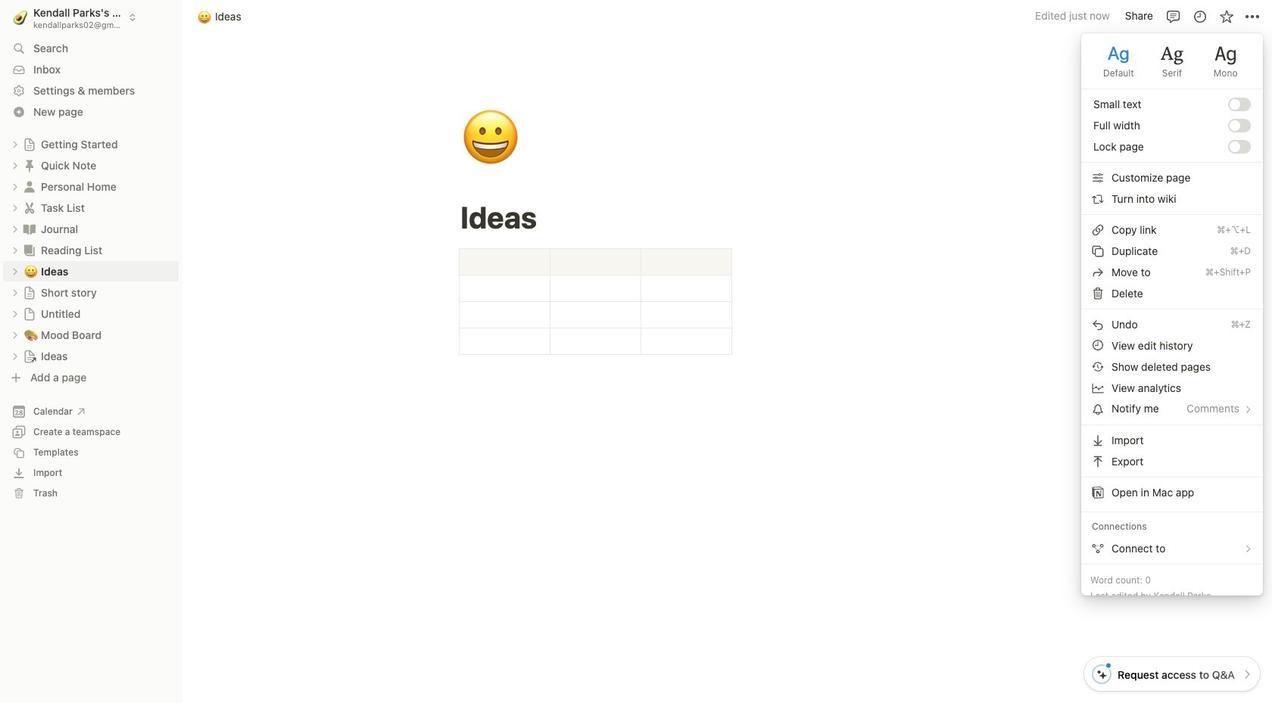 Task type: describe. For each thing, give the bounding box(es) containing it.
😀 image
[[461, 100, 520, 177]]



Task type: vqa. For each thing, say whether or not it's contained in the screenshot.
topmost Open image
no



Task type: locate. For each thing, give the bounding box(es) containing it.
menu
[[1081, 33, 1263, 564]]

favorite image
[[1219, 9, 1234, 24]]

comments image
[[1166, 9, 1181, 24]]

🥑 image
[[13, 8, 27, 27]]

😀 image
[[198, 8, 211, 25]]

updates image
[[1192, 9, 1207, 24]]



